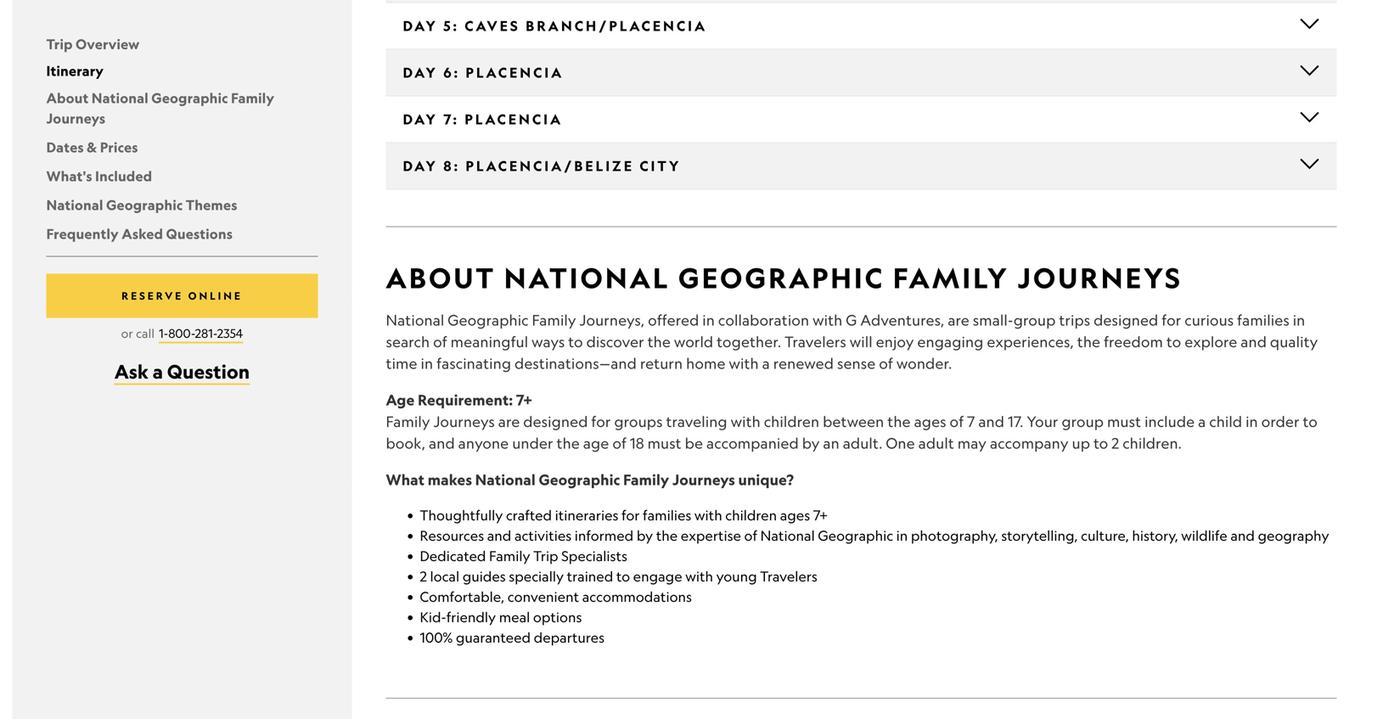 Task type: locate. For each thing, give the bounding box(es) containing it.
1 vertical spatial designed
[[524, 413, 588, 431]]

journeys down be
[[673, 471, 736, 489]]

sense
[[838, 355, 876, 373]]

designed up freedom
[[1094, 311, 1159, 329]]

small-
[[973, 311, 1014, 329]]

1 horizontal spatial a
[[763, 355, 770, 373]]

online
[[188, 290, 243, 302]]

2 right up
[[1112, 435, 1120, 452]]

about down itinerary
[[46, 89, 89, 107]]

0 horizontal spatial a
[[153, 360, 163, 384]]

a inside button
[[153, 360, 163, 384]]

1 horizontal spatial for
[[622, 507, 640, 524]]

1 vertical spatial are
[[499, 413, 520, 431]]

2 vertical spatial view itinerary info image
[[1300, 153, 1321, 174]]

for inside "age requirement: 7+ family journeys are designed for groups traveling with children between the ages of 7 and 17. your group must include a child in order to book, and anyone under the age of 18 must be accompanied by an adult. one adult may accompany up to 2 children."
[[592, 413, 611, 431]]

day left 6:
[[403, 64, 438, 81]]

trip down activities
[[534, 548, 559, 565]]

0 vertical spatial 2
[[1112, 435, 1120, 452]]

geography
[[1259, 528, 1330, 544]]

2 horizontal spatial a
[[1199, 413, 1207, 431]]

0 horizontal spatial 2
[[420, 568, 427, 585]]

and right book,
[[429, 435, 455, 452]]

for inside thoughtfully crafted itineraries for families with children ages 7+ resources and activities informed by the expertise of national geographic in photography, storytelling, culture, history, wildlife and geography dedicated family trip specialists 2 local guides specially trained to engage with young travelers comfortable, convenient accommodations kid-friendly meal options 100% guaranteed departures
[[622, 507, 640, 524]]

and right 7
[[979, 413, 1005, 431]]

national down 'unique?'
[[761, 528, 815, 544]]

3 day from the top
[[403, 110, 438, 128]]

0 horizontal spatial trip
[[46, 35, 73, 53]]

by left an
[[803, 435, 820, 452]]

800-
[[168, 326, 195, 341]]

up
[[1073, 435, 1091, 452]]

1 view itinerary info image from the top
[[1300, 13, 1321, 34]]

families up quality
[[1238, 311, 1290, 329]]

include
[[1145, 413, 1196, 431]]

home
[[687, 355, 726, 373]]

2 vertical spatial for
[[622, 507, 640, 524]]

1 vertical spatial children
[[726, 507, 777, 524]]

comfortable,
[[420, 589, 505, 605]]

0 vertical spatial families
[[1238, 311, 1290, 329]]

children.
[[1123, 435, 1183, 452]]

to up accommodations
[[617, 568, 630, 585]]

4 day from the top
[[403, 157, 438, 175]]

day 8: placencia/belize city
[[403, 157, 682, 175]]

are up engaging on the top
[[948, 311, 970, 329]]

by right informed
[[637, 528, 653, 544]]

world
[[674, 333, 714, 351]]

1 vertical spatial placencia
[[465, 110, 563, 128]]

to right order
[[1304, 413, 1318, 431]]

and left quality
[[1241, 333, 1268, 351]]

1 vertical spatial for
[[592, 413, 611, 431]]

designed inside national geographic family journeys, offered in collaboration with g adventures, are small-group trips designed for curious families in search of meaningful ways to discover the world together. travelers will enjoy engaging experiences, the freedom to explore and quality time in fascinating destinations—and return home with a renewed sense of wonder.
[[1094, 311, 1159, 329]]

ages inside thoughtfully crafted itineraries for families with children ages 7+ resources and activities informed by the expertise of national geographic in photography, storytelling, culture, history, wildlife and geography dedicated family trip specialists 2 local guides specially trained to engage with young travelers comfortable, convenient accommodations kid-friendly meal options 100% guaranteed departures
[[781, 507, 811, 524]]

7+ down an
[[814, 507, 828, 524]]

1 vertical spatial 7+
[[814, 507, 828, 524]]

0 vertical spatial are
[[948, 311, 970, 329]]

day for day 5:
[[403, 17, 438, 34]]

1 vertical spatial travelers
[[761, 568, 818, 585]]

unique?
[[739, 471, 794, 489]]

to left the explore
[[1167, 333, 1182, 351]]

the down trips on the right
[[1078, 333, 1101, 351]]

day
[[403, 17, 438, 34], [403, 64, 438, 81], [403, 110, 438, 128], [403, 157, 438, 175]]

families up expertise
[[643, 507, 692, 524]]

1 horizontal spatial ages
[[915, 413, 947, 431]]

discover
[[587, 333, 645, 351]]

crafted
[[506, 507, 552, 524]]

guides
[[463, 568, 506, 585]]

explore
[[1185, 333, 1238, 351]]

in right 'child'
[[1246, 413, 1259, 431]]

about national geographic family journeys up prices
[[46, 89, 275, 127]]

frequently asked questions
[[46, 225, 233, 242]]

an
[[824, 435, 840, 452]]

or
[[121, 326, 133, 341]]

placencia up day 8: placencia/belize city
[[465, 110, 563, 128]]

day left "7:"
[[403, 110, 438, 128]]

group up experiences,
[[1014, 311, 1056, 329]]

national geographic family journeys, offered in collaboration with g adventures, are small-group trips designed for curious families in search of meaningful ways to discover the world together. travelers will enjoy engaging experiences, the freedom to explore and quality time in fascinating destinations—and return home with a renewed sense of wonder.
[[386, 311, 1319, 373]]

1 horizontal spatial 7+
[[814, 507, 828, 524]]

0 horizontal spatial by
[[637, 528, 653, 544]]

6:
[[444, 64, 461, 81]]

group up up
[[1062, 413, 1104, 431]]

0 vertical spatial children
[[764, 413, 820, 431]]

destinations—and
[[515, 355, 637, 373]]

2 inside thoughtfully crafted itineraries for families with children ages 7+ resources and activities informed by the expertise of national geographic in photography, storytelling, culture, history, wildlife and geography dedicated family trip specialists 2 local guides specially trained to engage with young travelers comfortable, convenient accommodations kid-friendly meal options 100% guaranteed departures
[[420, 568, 427, 585]]

travelers right young
[[761, 568, 818, 585]]

journeys inside about national geographic family journeys
[[46, 110, 105, 127]]

1 vertical spatial view itinerary info image
[[1300, 107, 1321, 127]]

of right expertise
[[745, 528, 758, 544]]

engaging
[[918, 333, 984, 351]]

with up accompanied
[[731, 413, 761, 431]]

for up age
[[592, 413, 611, 431]]

0 horizontal spatial 7+
[[516, 391, 532, 409]]

journeys up "dates"
[[46, 110, 105, 127]]

0 horizontal spatial ages
[[781, 507, 811, 524]]

for left 'curious'
[[1162, 311, 1182, 329]]

1 horizontal spatial 2
[[1112, 435, 1120, 452]]

0 vertical spatial about
[[46, 89, 89, 107]]

itineraries
[[555, 507, 619, 524]]

day for day 6:
[[403, 64, 438, 81]]

call
[[136, 326, 155, 341]]

view itinerary info image for branch/placencia
[[1300, 13, 1321, 34]]

enjoy
[[876, 333, 915, 351]]

curious
[[1185, 311, 1235, 329]]

group inside "age requirement: 7+ family journeys are designed for groups traveling with children between the ages of 7 and 17. your group must include a child in order to book, and anyone under the age of 18 must be accompanied by an adult. one adult may accompany up to 2 children."
[[1062, 413, 1104, 431]]

1 horizontal spatial are
[[948, 311, 970, 329]]

one
[[886, 435, 916, 452]]

children inside thoughtfully crafted itineraries for families with children ages 7+ resources and activities informed by the expertise of national geographic in photography, storytelling, culture, history, wildlife and geography dedicated family trip specialists 2 local guides specially trained to engage with young travelers comfortable, convenient accommodations kid-friendly meal options 100% guaranteed departures
[[726, 507, 777, 524]]

accompany
[[991, 435, 1069, 452]]

must up children.
[[1108, 413, 1142, 431]]

age requirement: 7+ family journeys are designed for groups traveling with children between the ages of 7 and 17. your group must include a child in order to book, and anyone under the age of 18 must be accompanied by an adult. one adult may accompany up to 2 children.
[[386, 391, 1318, 452]]

for
[[1162, 311, 1182, 329], [592, 413, 611, 431], [622, 507, 640, 524]]

children up accompanied
[[764, 413, 820, 431]]

0 vertical spatial group
[[1014, 311, 1056, 329]]

0 vertical spatial travelers
[[785, 333, 847, 351]]

0 vertical spatial 7+
[[516, 391, 532, 409]]

children down 'unique?'
[[726, 507, 777, 524]]

search
[[386, 333, 430, 351]]

dates & prices link
[[46, 138, 138, 156]]

experiences,
[[987, 333, 1075, 351]]

national up journeys,
[[504, 261, 670, 295]]

the up engage
[[656, 528, 678, 544]]

wonder.
[[897, 355, 953, 373]]

2 horizontal spatial for
[[1162, 311, 1182, 329]]

together.
[[717, 333, 782, 351]]

travelers
[[785, 333, 847, 351], [761, 568, 818, 585]]

7+ up under
[[516, 391, 532, 409]]

1 vertical spatial about
[[386, 261, 496, 295]]

for up informed
[[622, 507, 640, 524]]

accommodations
[[583, 589, 692, 605]]

national up prices
[[92, 89, 149, 107]]

1 vertical spatial group
[[1062, 413, 1104, 431]]

281-
[[195, 326, 217, 341]]

trip up itinerary link
[[46, 35, 73, 53]]

guaranteed
[[456, 630, 531, 646]]

2 day from the top
[[403, 64, 438, 81]]

about inside about national geographic family journeys
[[46, 89, 89, 107]]

are
[[948, 311, 970, 329], [499, 413, 520, 431]]

travelers up renewed
[[785, 333, 847, 351]]

about national geographic family journeys up "collaboration"
[[386, 261, 1183, 295]]

adult
[[919, 435, 955, 452]]

1 horizontal spatial about national geographic family journeys
[[386, 261, 1183, 295]]

frequently asked questions link
[[46, 225, 233, 242]]

about up search
[[386, 261, 496, 295]]

1 vertical spatial must
[[648, 435, 682, 452]]

1 day from the top
[[403, 17, 438, 34]]

to
[[569, 333, 583, 351], [1167, 333, 1182, 351], [1304, 413, 1318, 431], [1094, 435, 1109, 452], [617, 568, 630, 585]]

must right 18
[[648, 435, 682, 452]]

themes
[[186, 196, 237, 214]]

1 horizontal spatial group
[[1062, 413, 1104, 431]]

1 vertical spatial trip
[[534, 548, 559, 565]]

dates & prices
[[46, 138, 138, 156]]

0 horizontal spatial about
[[46, 89, 89, 107]]

are up under
[[499, 413, 520, 431]]

a right ask on the left of the page
[[153, 360, 163, 384]]

convenient
[[508, 589, 580, 605]]

0 vertical spatial for
[[1162, 311, 1182, 329]]

with left young
[[686, 568, 714, 585]]

placencia for day 6: placencia
[[466, 64, 564, 81]]

what
[[386, 471, 425, 489]]

placencia down the caves
[[466, 64, 564, 81]]

1 horizontal spatial designed
[[1094, 311, 1159, 329]]

ages up adult
[[915, 413, 947, 431]]

day left 8:
[[403, 157, 438, 175]]

0 vertical spatial designed
[[1094, 311, 1159, 329]]

in up world at the top
[[703, 311, 715, 329]]

0 vertical spatial trip
[[46, 35, 73, 53]]

1 vertical spatial families
[[643, 507, 692, 524]]

0 horizontal spatial about national geographic family journeys
[[46, 89, 275, 127]]

caves
[[465, 17, 521, 34]]

day left 5:
[[403, 17, 438, 34]]

of down enjoy
[[880, 355, 894, 373]]

and inside national geographic family journeys, offered in collaboration with g adventures, are small-group trips designed for curious families in search of meaningful ways to discover the world together. travelers will enjoy engaging experiences, the freedom to explore and quality time in fascinating destinations—and return home with a renewed sense of wonder.
[[1241, 333, 1268, 351]]

1 vertical spatial ages
[[781, 507, 811, 524]]

local
[[430, 568, 460, 585]]

1 horizontal spatial must
[[1108, 413, 1142, 431]]

0 horizontal spatial designed
[[524, 413, 588, 431]]

a inside national geographic family journeys, offered in collaboration with g adventures, are small-group trips designed for curious families in search of meaningful ways to discover the world together. travelers will enjoy engaging experiences, the freedom to explore and quality time in fascinating destinations—and return home with a renewed sense of wonder.
[[763, 355, 770, 373]]

in left photography,
[[897, 528, 908, 544]]

with down together. at the right top
[[729, 355, 759, 373]]

0 horizontal spatial group
[[1014, 311, 1056, 329]]

0 vertical spatial view itinerary info image
[[1300, 13, 1321, 34]]

1 horizontal spatial by
[[803, 435, 820, 452]]

a left 'child'
[[1199, 413, 1207, 431]]

meaningful
[[451, 333, 529, 351]]

ages down 'unique?'
[[781, 507, 811, 524]]

3 view itinerary info image from the top
[[1300, 153, 1321, 174]]

0 vertical spatial by
[[803, 435, 820, 452]]

families
[[1238, 311, 1290, 329], [643, 507, 692, 524]]

with
[[813, 311, 843, 329], [729, 355, 759, 373], [731, 413, 761, 431], [695, 507, 723, 524], [686, 568, 714, 585]]

designed up under
[[524, 413, 588, 431]]

day for day 8:
[[403, 157, 438, 175]]

0 vertical spatial ages
[[915, 413, 947, 431]]

7+ inside "age requirement: 7+ family journeys are designed for groups traveling with children between the ages of 7 and 17. your group must include a child in order to book, and anyone under the age of 18 must be accompanied by an adult. one adult may accompany up to 2 children."
[[516, 391, 532, 409]]

are inside national geographic family journeys, offered in collaboration with g adventures, are small-group trips designed for curious families in search of meaningful ways to discover the world together. travelers will enjoy engaging experiences, the freedom to explore and quality time in fascinating destinations—and return home with a renewed sense of wonder.
[[948, 311, 970, 329]]

children
[[764, 413, 820, 431], [726, 507, 777, 524]]

1 vertical spatial by
[[637, 528, 653, 544]]

0 vertical spatial must
[[1108, 413, 1142, 431]]

1 horizontal spatial families
[[1238, 311, 1290, 329]]

journeys up trips on the right
[[1018, 261, 1183, 295]]

journeys down "requirement:"
[[434, 413, 495, 431]]

family
[[231, 89, 275, 107], [894, 261, 1010, 295], [532, 311, 577, 329], [386, 413, 430, 431], [624, 471, 670, 489], [489, 548, 531, 565]]

0 vertical spatial placencia
[[466, 64, 564, 81]]

of
[[433, 333, 447, 351], [880, 355, 894, 373], [950, 413, 964, 431], [613, 435, 627, 452], [745, 528, 758, 544]]

1 vertical spatial 2
[[420, 568, 427, 585]]

2 left local
[[420, 568, 427, 585]]

a down together. at the right top
[[763, 355, 770, 373]]

age
[[386, 391, 415, 409]]

0 horizontal spatial are
[[499, 413, 520, 431]]

0 horizontal spatial families
[[643, 507, 692, 524]]

national down what's
[[46, 196, 103, 214]]

1 horizontal spatial trip
[[534, 548, 559, 565]]

itinerary
[[46, 62, 104, 79]]

0 horizontal spatial for
[[592, 413, 611, 431]]

national up search
[[386, 311, 445, 329]]

national
[[92, 89, 149, 107], [46, 196, 103, 214], [504, 261, 670, 295], [386, 311, 445, 329], [475, 471, 536, 489], [761, 528, 815, 544]]

7+ inside thoughtfully crafted itineraries for families with children ages 7+ resources and activities informed by the expertise of national geographic in photography, storytelling, culture, history, wildlife and geography dedicated family trip specialists 2 local guides specially trained to engage with young travelers comfortable, convenient accommodations kid-friendly meal options 100% guaranteed departures
[[814, 507, 828, 524]]

designed
[[1094, 311, 1159, 329], [524, 413, 588, 431]]

view itinerary info image
[[1300, 13, 1321, 34], [1300, 107, 1321, 127], [1300, 153, 1321, 174]]

prices
[[100, 138, 138, 156]]

day 6: placencia
[[403, 64, 564, 81]]

specialists
[[562, 548, 628, 565]]

age
[[583, 435, 609, 452]]



Task type: describe. For each thing, give the bounding box(es) containing it.
group inside national geographic family journeys, offered in collaboration with g adventures, are small-group trips designed for curious families in search of meaningful ways to discover the world together. travelers will enjoy engaging experiences, the freedom to explore and quality time in fascinating destinations—and return home with a renewed sense of wonder.
[[1014, 311, 1056, 329]]

17.
[[1008, 413, 1024, 431]]

7:
[[444, 110, 459, 128]]

2354
[[217, 326, 243, 341]]

the inside thoughtfully crafted itineraries for families with children ages 7+ resources and activities informed by the expertise of national geographic in photography, storytelling, culture, history, wildlife and geography dedicated family trip specialists 2 local guides specially trained to engage with young travelers comfortable, convenient accommodations kid-friendly meal options 100% guaranteed departures
[[656, 528, 678, 544]]

ask a question
[[114, 360, 250, 384]]

what's
[[46, 167, 92, 185]]

trips
[[1060, 311, 1091, 329]]

designed inside "age requirement: 7+ family journeys are designed for groups traveling with children between the ages of 7 and 17. your group must include a child in order to book, and anyone under the age of 18 must be accompanied by an adult. one adult may accompany up to 2 children."
[[524, 413, 588, 431]]

family inside about national geographic family journeys
[[231, 89, 275, 107]]

activities
[[515, 528, 572, 544]]

trip overview link
[[46, 35, 140, 53]]

or call 1-800-281-2354
[[121, 326, 243, 341]]

8:
[[444, 157, 460, 175]]

of left 18
[[613, 435, 627, 452]]

storytelling,
[[1002, 528, 1079, 544]]

asked
[[122, 225, 163, 242]]

family inside thoughtfully crafted itineraries for families with children ages 7+ resources and activities informed by the expertise of national geographic in photography, storytelling, culture, history, wildlife and geography dedicated family trip specialists 2 local guides specially trained to engage with young travelers comfortable, convenient accommodations kid-friendly meal options 100% guaranteed departures
[[489, 548, 531, 565]]

makes
[[428, 471, 472, 489]]

may
[[958, 435, 987, 452]]

order
[[1262, 413, 1300, 431]]

will
[[850, 333, 873, 351]]

placencia/belize
[[466, 157, 635, 175]]

view itinerary info image
[[1300, 60, 1321, 80]]

national geographic themes
[[46, 196, 237, 214]]

with inside "age requirement: 7+ family journeys are designed for groups traveling with children between the ages of 7 and 17. your group must include a child in order to book, and anyone under the age of 18 must be accompanied by an adult. one adult may accompany up to 2 children."
[[731, 413, 761, 431]]

2 inside "age requirement: 7+ family journeys are designed for groups traveling with children between the ages of 7 and 17. your group must include a child in order to book, and anyone under the age of 18 must be accompanied by an adult. one adult may accompany up to 2 children."
[[1112, 435, 1120, 452]]

wildlife
[[1182, 528, 1228, 544]]

expertise
[[681, 528, 742, 544]]

accompanied
[[707, 435, 799, 452]]

the left age
[[557, 435, 580, 452]]

of inside thoughtfully crafted itineraries for families with children ages 7+ resources and activities informed by the expertise of national geographic in photography, storytelling, culture, history, wildlife and geography dedicated family trip specialists 2 local guides specially trained to engage with young travelers comfortable, convenient accommodations kid-friendly meal options 100% guaranteed departures
[[745, 528, 758, 544]]

families inside thoughtfully crafted itineraries for families with children ages 7+ resources and activities informed by the expertise of national geographic in photography, storytelling, culture, history, wildlife and geography dedicated family trip specialists 2 local guides specially trained to engage with young travelers comfortable, convenient accommodations kid-friendly meal options 100% guaranteed departures
[[643, 507, 692, 524]]

18
[[630, 435, 645, 452]]

be
[[685, 435, 704, 452]]

to inside thoughtfully crafted itineraries for families with children ages 7+ resources and activities informed by the expertise of national geographic in photography, storytelling, culture, history, wildlife and geography dedicated family trip specialists 2 local guides specially trained to engage with young travelers comfortable, convenient accommodations kid-friendly meal options 100% guaranteed departures
[[617, 568, 630, 585]]

and down 'crafted'
[[487, 528, 512, 544]]

100%
[[420, 630, 453, 646]]

national inside national geographic family journeys, offered in collaboration with g adventures, are small-group trips designed for curious families in search of meaningful ways to discover the world together. travelers will enjoy engaging experiences, the freedom to explore and quality time in fascinating destinations—and return home with a renewed sense of wonder.
[[386, 311, 445, 329]]

journeys,
[[580, 311, 645, 329]]

travelers inside thoughtfully crafted itineraries for families with children ages 7+ resources and activities informed by the expertise of national geographic in photography, storytelling, culture, history, wildlife and geography dedicated family trip specialists 2 local guides specially trained to engage with young travelers comfortable, convenient accommodations kid-friendly meal options 100% guaranteed departures
[[761, 568, 818, 585]]

ask
[[114, 360, 149, 384]]

7
[[968, 413, 976, 431]]

overview
[[76, 35, 140, 53]]

1-800-281-2354 link
[[159, 325, 243, 344]]

2 view itinerary info image from the top
[[1300, 107, 1321, 127]]

ages inside "age requirement: 7+ family journeys are designed for groups traveling with children between the ages of 7 and 17. your group must include a child in order to book, and anyone under the age of 18 must be accompanied by an adult. one adult may accompany up to 2 children."
[[915, 413, 947, 431]]

frequently
[[46, 225, 119, 242]]

informed
[[575, 528, 634, 544]]

offered
[[648, 311, 700, 329]]

1-
[[159, 326, 168, 341]]

departures
[[534, 630, 605, 646]]

about national geographic family journeys link
[[46, 89, 275, 127]]

adult.
[[843, 435, 883, 452]]

culture,
[[1082, 528, 1130, 544]]

1 horizontal spatial about
[[386, 261, 496, 295]]

meal
[[499, 609, 530, 626]]

under
[[512, 435, 554, 452]]

by inside "age requirement: 7+ family journeys are designed for groups traveling with children between the ages of 7 and 17. your group must include a child in order to book, and anyone under the age of 18 must be accompanied by an adult. one adult may accompany up to 2 children."
[[803, 435, 820, 452]]

fascinating
[[437, 355, 512, 373]]

branch/placencia
[[526, 17, 708, 34]]

to right up
[[1094, 435, 1109, 452]]

reserve online
[[122, 290, 243, 302]]

history,
[[1133, 528, 1179, 544]]

the up return
[[648, 333, 671, 351]]

child
[[1210, 413, 1243, 431]]

for inside national geographic family journeys, offered in collaboration with g adventures, are small-group trips designed for curious families in search of meaningful ways to discover the world together. travelers will enjoy engaging experiences, the freedom to explore and quality time in fascinating destinations—and return home with a renewed sense of wonder.
[[1162, 311, 1182, 329]]

photography,
[[911, 528, 999, 544]]

time
[[386, 355, 418, 373]]

day 5: caves branch/placencia
[[403, 17, 708, 34]]

between
[[823, 413, 885, 431]]

in inside "age requirement: 7+ family journeys are designed for groups traveling with children between the ages of 7 and 17. your group must include a child in order to book, and anyone under the age of 18 must be accompanied by an adult. one adult may accompany up to 2 children."
[[1246, 413, 1259, 431]]

return
[[640, 355, 683, 373]]

a inside "age requirement: 7+ family journeys are designed for groups traveling with children between the ages of 7 and 17. your group must include a child in order to book, and anyone under the age of 18 must be accompanied by an adult. one adult may accompany up to 2 children."
[[1199, 413, 1207, 431]]

requirement:
[[418, 391, 513, 409]]

quality
[[1271, 333, 1319, 351]]

book,
[[386, 435, 426, 452]]

thoughtfully crafted itineraries for families with children ages 7+ resources and activities informed by the expertise of national geographic in photography, storytelling, culture, history, wildlife and geography dedicated family trip specialists 2 local guides specially trained to engage with young travelers comfortable, convenient accommodations kid-friendly meal options 100% guaranteed departures
[[420, 507, 1330, 646]]

trip overview
[[46, 35, 140, 53]]

geographic inside national geographic family journeys, offered in collaboration with g adventures, are small-group trips designed for curious families in search of meaningful ways to discover the world together. travelers will enjoy engaging experiences, the freedom to explore and quality time in fascinating destinations—and return home with a renewed sense of wonder.
[[448, 311, 529, 329]]

what makes national geographic family journeys unique?
[[386, 471, 794, 489]]

are inside "age requirement: 7+ family journeys are designed for groups traveling with children between the ages of 7 and 17. your group must include a child in order to book, and anyone under the age of 18 must be accompanied by an adult. one adult may accompany up to 2 children."
[[499, 413, 520, 431]]

day for day 7:
[[403, 110, 438, 128]]

questions
[[166, 225, 233, 242]]

families inside national geographic family journeys, offered in collaboration with g adventures, are small-group trips designed for curious families in search of meaningful ways to discover the world together. travelers will enjoy engaging experiences, the freedom to explore and quality time in fascinating destinations—and return home with a renewed sense of wonder.
[[1238, 311, 1290, 329]]

national geographic themes link
[[46, 196, 237, 214]]

itinerary link
[[46, 62, 104, 79]]

to up destinations—and
[[569, 333, 583, 351]]

0 vertical spatial about national geographic family journeys
[[46, 89, 275, 127]]

family inside "age requirement: 7+ family journeys are designed for groups traveling with children between the ages of 7 and 17. your group must include a child in order to book, and anyone under the age of 18 must be accompanied by an adult. one adult may accompany up to 2 children."
[[386, 413, 430, 431]]

of right search
[[433, 333, 447, 351]]

view itinerary info image for city
[[1300, 153, 1321, 174]]

ways
[[532, 333, 565, 351]]

by inside thoughtfully crafted itineraries for families with children ages 7+ resources and activities informed by the expertise of national geographic in photography, storytelling, culture, history, wildlife and geography dedicated family trip specialists 2 local guides specially trained to engage with young travelers comfortable, convenient accommodations kid-friendly meal options 100% guaranteed departures
[[637, 528, 653, 544]]

day 7: placencia
[[403, 110, 563, 128]]

with left 'g'
[[813, 311, 843, 329]]

with up expertise
[[695, 507, 723, 524]]

resources
[[420, 528, 484, 544]]

trip inside thoughtfully crafted itineraries for families with children ages 7+ resources and activities informed by the expertise of national geographic in photography, storytelling, culture, history, wildlife and geography dedicated family trip specialists 2 local guides specially trained to engage with young travelers comfortable, convenient accommodations kid-friendly meal options 100% guaranteed departures
[[534, 548, 559, 565]]

travelers inside national geographic family journeys, offered in collaboration with g adventures, are small-group trips designed for curious families in search of meaningful ways to discover the world together. travelers will enjoy engaging experiences, the freedom to explore and quality time in fascinating destinations—and return home with a renewed sense of wonder.
[[785, 333, 847, 351]]

freedom
[[1105, 333, 1164, 351]]

question
[[167, 360, 250, 384]]

1 vertical spatial about national geographic family journeys
[[386, 261, 1183, 295]]

what's included
[[46, 167, 152, 185]]

your
[[1027, 413, 1059, 431]]

national inside thoughtfully crafted itineraries for families with children ages 7+ resources and activities informed by the expertise of national geographic in photography, storytelling, culture, history, wildlife and geography dedicated family trip specialists 2 local guides specially trained to engage with young travelers comfortable, convenient accommodations kid-friendly meal options 100% guaranteed departures
[[761, 528, 815, 544]]

geographic inside thoughtfully crafted itineraries for families with children ages 7+ resources and activities informed by the expertise of national geographic in photography, storytelling, culture, history, wildlife and geography dedicated family trip specialists 2 local guides specially trained to engage with young travelers comfortable, convenient accommodations kid-friendly meal options 100% guaranteed departures
[[818, 528, 894, 544]]

national down anyone
[[475, 471, 536, 489]]

journeys inside "age requirement: 7+ family journeys are designed for groups traveling with children between the ages of 7 and 17. your group must include a child in order to book, and anyone under the age of 18 must be accompanied by an adult. one adult may accompany up to 2 children."
[[434, 413, 495, 431]]

young
[[717, 568, 758, 585]]

family inside national geographic family journeys, offered in collaboration with g adventures, are small-group trips designed for curious families in search of meaningful ways to discover the world together. travelers will enjoy engaging experiences, the freedom to explore and quality time in fascinating destinations—and return home with a renewed sense of wonder.
[[532, 311, 577, 329]]

in inside thoughtfully crafted itineraries for families with children ages 7+ resources and activities informed by the expertise of national geographic in photography, storytelling, culture, history, wildlife and geography dedicated family trip specialists 2 local guides specially trained to engage with young travelers comfortable, convenient accommodations kid-friendly meal options 100% guaranteed departures
[[897, 528, 908, 544]]

adventures,
[[861, 311, 945, 329]]

in up quality
[[1294, 311, 1306, 329]]

children inside "age requirement: 7+ family journeys are designed for groups traveling with children between the ages of 7 and 17. your group must include a child in order to book, and anyone under the age of 18 must be accompanied by an adult. one adult may accompany up to 2 children."
[[764, 413, 820, 431]]

kid-
[[420, 609, 447, 626]]

&
[[87, 138, 97, 156]]

in right time in the left of the page
[[421, 355, 433, 373]]

placencia for day 7: placencia
[[465, 110, 563, 128]]

reserve online link
[[46, 274, 318, 318]]

the up one on the bottom
[[888, 413, 911, 431]]

0 horizontal spatial must
[[648, 435, 682, 452]]

and right the wildlife
[[1231, 528, 1256, 544]]

of left 7
[[950, 413, 964, 431]]

renewed
[[774, 355, 834, 373]]

national inside about national geographic family journeys
[[92, 89, 149, 107]]



Task type: vqa. For each thing, say whether or not it's contained in the screenshot.
the accommodations
yes



